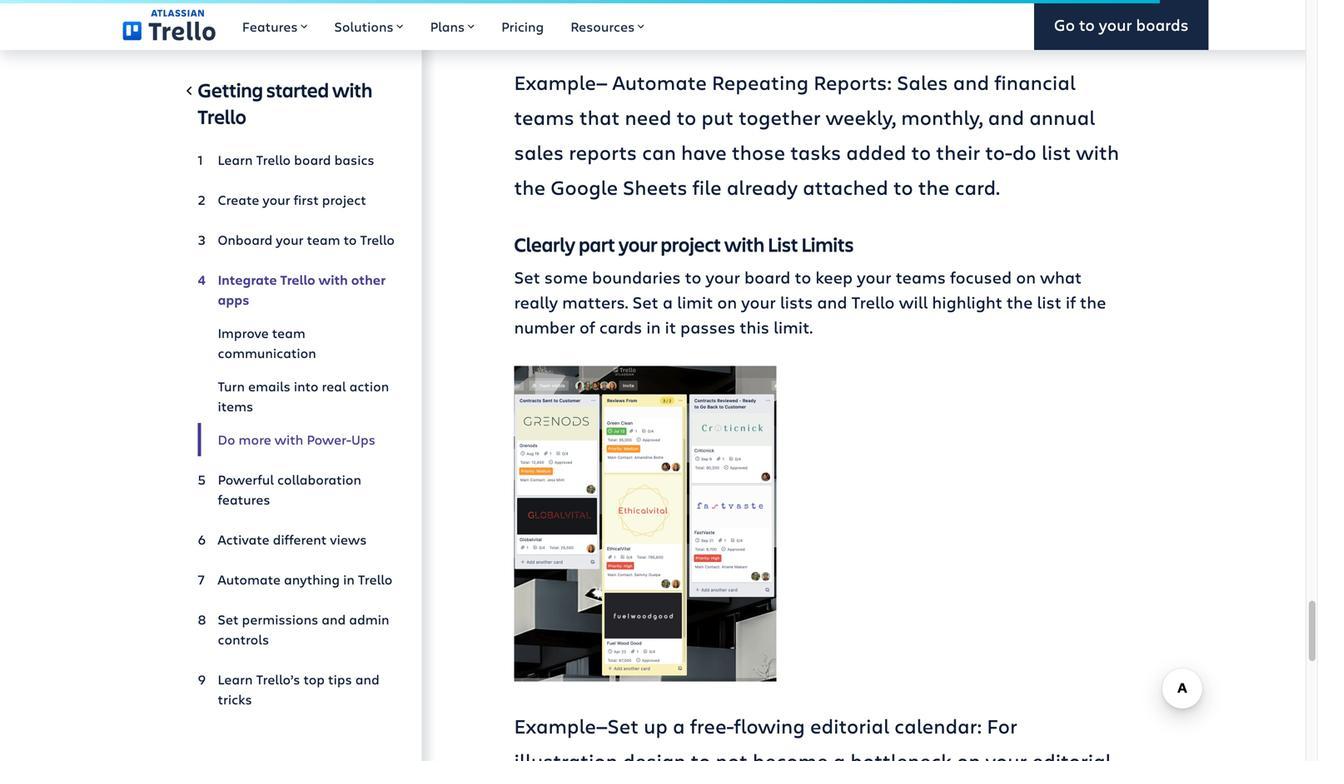Task type: describe. For each thing, give the bounding box(es) containing it.
and up to-
[[988, 104, 1024, 130]]

set permissions and admin controls link
[[198, 603, 395, 656]]

to inside the example—set up a free-flowing editorial calendar: for illustration design to not become a bottleneck on your editoria
[[691, 747, 711, 761]]

bottleneck
[[850, 747, 952, 761]]

powerful
[[218, 470, 274, 488]]

sales
[[514, 139, 564, 165]]

to up the "lists"
[[795, 266, 811, 288]]

have
[[681, 139, 727, 165]]

integrate
[[218, 271, 277, 288]]

to up other
[[344, 231, 357, 249]]

example—set
[[514, 712, 639, 739]]

with inside clearly part your project with list limits set some boundaries to your board to keep your teams focused on what really matters. set a limit on your lists and trello will highlight the list if the number of cards in it passes this limit.
[[724, 231, 764, 257]]

annual
[[1029, 104, 1095, 130]]

number
[[514, 316, 575, 338]]

power-
[[307, 430, 351, 448]]

automate inside "example— automate repeating reports: sales and financial teams that need to put together weekly, monthly, and annual sales reports can have those tasks added to their to-do list with the google sheets file already attached to the card."
[[613, 69, 707, 95]]

weekly,
[[826, 104, 896, 130]]

activate different views
[[218, 530, 367, 548]]

really
[[514, 291, 558, 313]]

trello up admin
[[358, 570, 392, 588]]

1 vertical spatial a
[[673, 712, 685, 739]]

0 horizontal spatial on
[[717, 291, 737, 313]]

tricks
[[218, 690, 252, 708]]

improve team communication link
[[198, 316, 395, 370]]

improve
[[218, 324, 269, 342]]

card.
[[955, 174, 1000, 200]]

2 vertical spatial a
[[833, 747, 845, 761]]

admin
[[349, 610, 389, 628]]

not
[[716, 747, 748, 761]]

boundaries
[[592, 266, 681, 288]]

integrate trello with other apps link
[[198, 263, 395, 316]]

trello up other
[[360, 231, 395, 249]]

and inside clearly part your project with list limits set some boundaries to your board to keep your teams focused on what really matters. set a limit on your lists and trello will highlight the list if the number of cards in it passes this limit.
[[817, 291, 847, 313]]

the right if
[[1080, 291, 1106, 313]]

need
[[625, 104, 672, 130]]

2 horizontal spatial set
[[632, 291, 658, 313]]

other
[[351, 271, 385, 288]]

it
[[665, 316, 676, 338]]

this
[[740, 316, 769, 338]]

set permissions and admin controls
[[218, 610, 389, 648]]

for
[[987, 712, 1017, 739]]

do more with power-ups
[[218, 430, 375, 448]]

board inside clearly part your project with list limits set some boundaries to your board to keep your teams focused on what really matters. set a limit on your lists and trello will highlight the list if the number of cards in it passes this limit.
[[744, 266, 791, 288]]

already
[[727, 174, 798, 200]]

project for first
[[322, 191, 366, 209]]

0 vertical spatial team
[[307, 231, 340, 249]]

plans button
[[417, 0, 488, 50]]

can
[[642, 139, 676, 165]]

learn trello's top tips and tricks
[[218, 670, 379, 708]]

go
[[1054, 14, 1075, 35]]

your up the limit
[[706, 266, 740, 288]]

part
[[579, 231, 615, 257]]

go to your boards link
[[1034, 0, 1209, 50]]

list inside clearly part your project with list limits set some boundaries to your board to keep your teams focused on what really matters. set a limit on your lists and trello will highlight the list if the number of cards in it passes this limit.
[[1037, 291, 1061, 313]]

features
[[242, 17, 298, 35]]

list inside "example— automate repeating reports: sales and financial teams that need to put together weekly, monthly, and annual sales reports can have those tasks added to their to-do list with the google sheets file already attached to the card."
[[1041, 139, 1071, 165]]

emails
[[248, 377, 290, 395]]

and up monthly,
[[953, 69, 989, 95]]

action
[[349, 377, 389, 395]]

clearly part your project with list limits set some boundaries to your board to keep your teams focused on what really matters. set a limit on your lists and trello will highlight the list if the number of cards in it passes this limit.
[[514, 231, 1106, 338]]

financial
[[994, 69, 1076, 95]]

teams inside clearly part your project with list limits set some boundaries to your board to keep your teams focused on what really matters. set a limit on your lists and trello will highlight the list if the number of cards in it passes this limit.
[[896, 266, 946, 288]]

your inside 'link'
[[1099, 14, 1132, 35]]

features button
[[229, 0, 321, 50]]

repeating
[[712, 69, 809, 95]]

with for do more with power-ups
[[275, 430, 303, 448]]

example—
[[514, 69, 607, 95]]

in inside clearly part your project with list limits set some boundaries to your board to keep your teams focused on what really matters. set a limit on your lists and trello will highlight the list if the number of cards in it passes this limit.
[[646, 316, 661, 338]]

communication
[[218, 344, 316, 362]]

if
[[1066, 291, 1076, 313]]

learn trello's top tips and tricks link
[[198, 663, 395, 716]]

create your first project link
[[198, 183, 395, 216]]

do
[[218, 430, 235, 448]]

free-
[[690, 712, 734, 739]]

to-
[[985, 139, 1012, 165]]

sales
[[897, 69, 948, 95]]

highlight
[[932, 291, 1002, 313]]

with for integrate trello with other apps
[[319, 271, 348, 288]]

to inside 'link'
[[1079, 14, 1095, 35]]

getting
[[198, 77, 263, 103]]

limits
[[801, 231, 854, 257]]

started
[[266, 77, 329, 103]]

to left their
[[911, 139, 931, 165]]

trello inside 'getting started with trello'
[[198, 103, 246, 129]]

design
[[623, 747, 686, 761]]

with for getting started with trello
[[332, 77, 372, 103]]

your inside the example—set up a free-flowing editorial calendar: for illustration design to not become a bottleneck on your editoria
[[986, 747, 1027, 761]]

0 horizontal spatial board
[[294, 151, 331, 169]]

turn emails into real action items link
[[198, 370, 395, 423]]

learn for learn trello board basics
[[218, 151, 253, 169]]

pricing link
[[488, 0, 557, 50]]

and inside set permissions and admin controls
[[322, 610, 346, 628]]

different
[[273, 530, 327, 548]]

up
[[644, 712, 668, 739]]

monthly,
[[901, 104, 983, 130]]

with inside "example— automate repeating reports: sales and financial teams that need to put together weekly, monthly, and annual sales reports can have those tasks added to their to-do list with the google sheets file already attached to the card."
[[1076, 139, 1119, 165]]

together
[[739, 104, 821, 130]]

page progress progress bar
[[0, 0, 1160, 3]]

into
[[294, 377, 318, 395]]

an image showing the card repeater power-up on a trello card image
[[514, 0, 1120, 38]]

turn emails into real action items
[[218, 377, 389, 415]]

0 vertical spatial set
[[514, 266, 540, 288]]

matters.
[[562, 291, 628, 313]]

put
[[701, 104, 734, 130]]

illustration
[[514, 747, 618, 761]]



Task type: locate. For each thing, give the bounding box(es) containing it.
passes
[[680, 316, 736, 338]]

on
[[1016, 266, 1036, 288], [717, 291, 737, 313], [957, 747, 980, 761]]

your up this
[[741, 291, 776, 313]]

learn up tricks
[[218, 670, 253, 688]]

flowing
[[734, 712, 805, 739]]

a inside clearly part your project with list limits set some boundaries to your board to keep your teams focused on what really matters. set a limit on your lists and trello will highlight the list if the number of cards in it passes this limit.
[[663, 291, 673, 313]]

and down "keep"
[[817, 291, 847, 313]]

automate anything in trello
[[218, 570, 392, 588]]

team
[[307, 231, 340, 249], [272, 324, 305, 342]]

teams up sales
[[514, 104, 574, 130]]

2 horizontal spatial on
[[1016, 266, 1036, 288]]

0 vertical spatial teams
[[514, 104, 574, 130]]

views
[[330, 530, 367, 548]]

trello inside clearly part your project with list limits set some boundaries to your board to keep your teams focused on what really matters. set a limit on your lists and trello will highlight the list if the number of cards in it passes this limit.
[[851, 291, 895, 313]]

list left if
[[1037, 291, 1061, 313]]

1 horizontal spatial in
[[646, 316, 661, 338]]

trello down getting
[[198, 103, 246, 129]]

resources button
[[557, 0, 658, 50]]

onboard your team to trello
[[218, 231, 395, 249]]

automate anything in trello link
[[198, 563, 395, 596]]

a up it
[[663, 291, 673, 313]]

0 vertical spatial in
[[646, 316, 661, 338]]

1 vertical spatial set
[[632, 291, 658, 313]]

list right do
[[1041, 139, 1071, 165]]

basics
[[334, 151, 374, 169]]

board up first
[[294, 151, 331, 169]]

1 vertical spatial in
[[343, 570, 355, 588]]

1 horizontal spatial board
[[744, 266, 791, 288]]

attached
[[803, 174, 888, 200]]

team up 'communication'
[[272, 324, 305, 342]]

editorial
[[810, 712, 889, 739]]

with left list at the right of the page
[[724, 231, 764, 257]]

and right tips
[[355, 670, 379, 688]]

permissions
[[242, 610, 318, 628]]

solutions button
[[321, 0, 417, 50]]

in left it
[[646, 316, 661, 338]]

getting started with trello link
[[198, 77, 395, 137]]

learn for learn trello's top tips and tricks
[[218, 670, 253, 688]]

first
[[294, 191, 319, 209]]

become
[[753, 747, 828, 761]]

calendar:
[[894, 712, 982, 739]]

apps
[[218, 291, 249, 308]]

a
[[663, 291, 673, 313], [673, 712, 685, 739], [833, 747, 845, 761]]

powerful collaboration features
[[218, 470, 361, 508]]

1 vertical spatial learn
[[218, 670, 253, 688]]

0 vertical spatial learn
[[218, 151, 253, 169]]

learn up create
[[218, 151, 253, 169]]

the down sales
[[514, 174, 546, 200]]

your right "keep"
[[857, 266, 891, 288]]

team down first
[[307, 231, 340, 249]]

0 vertical spatial on
[[1016, 266, 1036, 288]]

1 horizontal spatial project
[[661, 231, 721, 257]]

file
[[692, 174, 722, 200]]

plans
[[430, 17, 465, 35]]

automate up 'need'
[[613, 69, 707, 95]]

0 vertical spatial automate
[[613, 69, 707, 95]]

on down calendar:
[[957, 747, 980, 761]]

with inside integrate trello with other apps
[[319, 271, 348, 288]]

on inside the example—set up a free-flowing editorial calendar: for illustration design to not become a bottleneck on your editoria
[[957, 747, 980, 761]]

with left other
[[319, 271, 348, 288]]

ups
[[351, 430, 375, 448]]

cards
[[599, 316, 642, 338]]

project
[[322, 191, 366, 209], [661, 231, 721, 257]]

with right "started"
[[332, 77, 372, 103]]

1 horizontal spatial set
[[514, 266, 540, 288]]

2 vertical spatial on
[[957, 747, 980, 761]]

and left admin
[[322, 610, 346, 628]]

in right anything at the bottom left of the page
[[343, 570, 355, 588]]

with right 'more'
[[275, 430, 303, 448]]

automate down the activate
[[218, 570, 281, 588]]

activate
[[218, 530, 269, 548]]

your up boundaries
[[618, 231, 657, 257]]

to left put
[[677, 104, 696, 130]]

1 vertical spatial on
[[717, 291, 737, 313]]

collaboration
[[277, 470, 361, 488]]

learn trello board basics
[[218, 151, 374, 169]]

2 vertical spatial set
[[218, 610, 239, 628]]

learn inside learn trello's top tips and tricks
[[218, 670, 253, 688]]

tips
[[328, 670, 352, 688]]

items
[[218, 397, 253, 415]]

top
[[303, 670, 325, 688]]

reports
[[569, 139, 637, 165]]

0 horizontal spatial project
[[322, 191, 366, 209]]

more
[[239, 430, 271, 448]]

0 vertical spatial project
[[322, 191, 366, 209]]

activate different views link
[[198, 523, 395, 556]]

your
[[1099, 14, 1132, 35], [263, 191, 290, 209], [276, 231, 303, 249], [618, 231, 657, 257], [706, 266, 740, 288], [857, 266, 891, 288], [741, 291, 776, 313], [986, 747, 1027, 761]]

teams inside "example— automate repeating reports: sales and financial teams that need to put together weekly, monthly, and annual sales reports can have those tasks added to their to-do list with the google sheets file already attached to the card."
[[514, 104, 574, 130]]

to down free-
[[691, 747, 711, 761]]

create
[[218, 191, 259, 209]]

on left what
[[1016, 266, 1036, 288]]

create your first project
[[218, 191, 366, 209]]

features
[[218, 490, 270, 508]]

set up the controls
[[218, 610, 239, 628]]

on up passes
[[717, 291, 737, 313]]

lists
[[780, 291, 813, 313]]

1 vertical spatial project
[[661, 231, 721, 257]]

trello left will
[[851, 291, 895, 313]]

integrate trello with other apps
[[218, 271, 385, 308]]

0 horizontal spatial teams
[[514, 104, 574, 130]]

a down editorial
[[833, 747, 845, 761]]

a right up
[[673, 712, 685, 739]]

and
[[953, 69, 989, 95], [988, 104, 1024, 130], [817, 291, 847, 313], [322, 610, 346, 628], [355, 670, 379, 688]]

improve team communication
[[218, 324, 316, 362]]

project inside clearly part your project with list limits set some boundaries to your board to keep your teams focused on what really matters. set a limit on your lists and trello will highlight the list if the number of cards in it passes this limit.
[[661, 231, 721, 257]]

0 horizontal spatial set
[[218, 610, 239, 628]]

tasks
[[790, 139, 841, 165]]

set inside set permissions and admin controls
[[218, 610, 239, 628]]

0 vertical spatial list
[[1041, 139, 1071, 165]]

project for your
[[661, 231, 721, 257]]

0 vertical spatial board
[[294, 151, 331, 169]]

1 horizontal spatial on
[[957, 747, 980, 761]]

atlassian trello image
[[123, 9, 216, 41]]

automate
[[613, 69, 707, 95], [218, 570, 281, 588]]

set down boundaries
[[632, 291, 658, 313]]

0 vertical spatial a
[[663, 291, 673, 313]]

learn trello board basics link
[[198, 143, 395, 177]]

with down annual
[[1076, 139, 1119, 165]]

onboard your team to trello link
[[198, 223, 395, 256]]

1 horizontal spatial teams
[[896, 266, 946, 288]]

0 horizontal spatial team
[[272, 324, 305, 342]]

1 horizontal spatial automate
[[613, 69, 707, 95]]

1 vertical spatial automate
[[218, 570, 281, 588]]

1 vertical spatial team
[[272, 324, 305, 342]]

your down create your first project
[[276, 231, 303, 249]]

in inside "automate anything in trello" link
[[343, 570, 355, 588]]

0 horizontal spatial in
[[343, 570, 355, 588]]

to
[[1079, 14, 1095, 35], [677, 104, 696, 130], [911, 139, 931, 165], [893, 174, 913, 200], [344, 231, 357, 249], [685, 266, 701, 288], [795, 266, 811, 288], [691, 747, 711, 761]]

trello inside integrate trello with other apps
[[280, 271, 315, 288]]

set up "really"
[[514, 266, 540, 288]]

the down focused
[[1007, 291, 1033, 313]]

getting started with trello
[[198, 77, 372, 129]]

google
[[551, 174, 618, 200]]

will
[[899, 291, 928, 313]]

team inside improve team communication
[[272, 324, 305, 342]]

with inside 'getting started with trello'
[[332, 77, 372, 103]]

limit
[[677, 291, 713, 313]]

1 learn from the top
[[218, 151, 253, 169]]

turn
[[218, 377, 245, 395]]

project right first
[[322, 191, 366, 209]]

list
[[768, 231, 798, 257]]

an image showing list limits on a trello board image
[[514, 366, 776, 681]]

reports:
[[814, 69, 892, 95]]

onboard
[[218, 231, 272, 249]]

to up the limit
[[685, 266, 701, 288]]

2 learn from the top
[[218, 670, 253, 688]]

in
[[646, 316, 661, 338], [343, 570, 355, 588]]

board down list at the right of the page
[[744, 266, 791, 288]]

your down for
[[986, 747, 1027, 761]]

1 vertical spatial list
[[1037, 291, 1061, 313]]

trello up create your first project
[[256, 151, 291, 169]]

limit.
[[773, 316, 813, 338]]

solutions
[[334, 17, 394, 35]]

your left first
[[263, 191, 290, 209]]

to down added
[[893, 174, 913, 200]]

list
[[1041, 139, 1071, 165], [1037, 291, 1061, 313]]

and inside learn trello's top tips and tricks
[[355, 670, 379, 688]]

their
[[936, 139, 980, 165]]

1 vertical spatial teams
[[896, 266, 946, 288]]

clearly
[[514, 231, 575, 257]]

powerful collaboration features link
[[198, 463, 395, 516]]

trello
[[198, 103, 246, 129], [256, 151, 291, 169], [360, 231, 395, 249], [280, 271, 315, 288], [851, 291, 895, 313], [358, 570, 392, 588]]

trello down onboard your team to trello link
[[280, 271, 315, 288]]

your left boards
[[1099, 14, 1132, 35]]

resources
[[571, 17, 635, 35]]

added
[[846, 139, 906, 165]]

0 horizontal spatial automate
[[218, 570, 281, 588]]

the down their
[[918, 174, 950, 200]]

keep
[[815, 266, 853, 288]]

that
[[579, 104, 620, 130]]

teams up will
[[896, 266, 946, 288]]

1 horizontal spatial team
[[307, 231, 340, 249]]

project up the limit
[[661, 231, 721, 257]]

1 vertical spatial board
[[744, 266, 791, 288]]

to right 'go'
[[1079, 14, 1095, 35]]



Task type: vqa. For each thing, say whether or not it's contained in the screenshot.
Your boards with 3 items "element"
no



